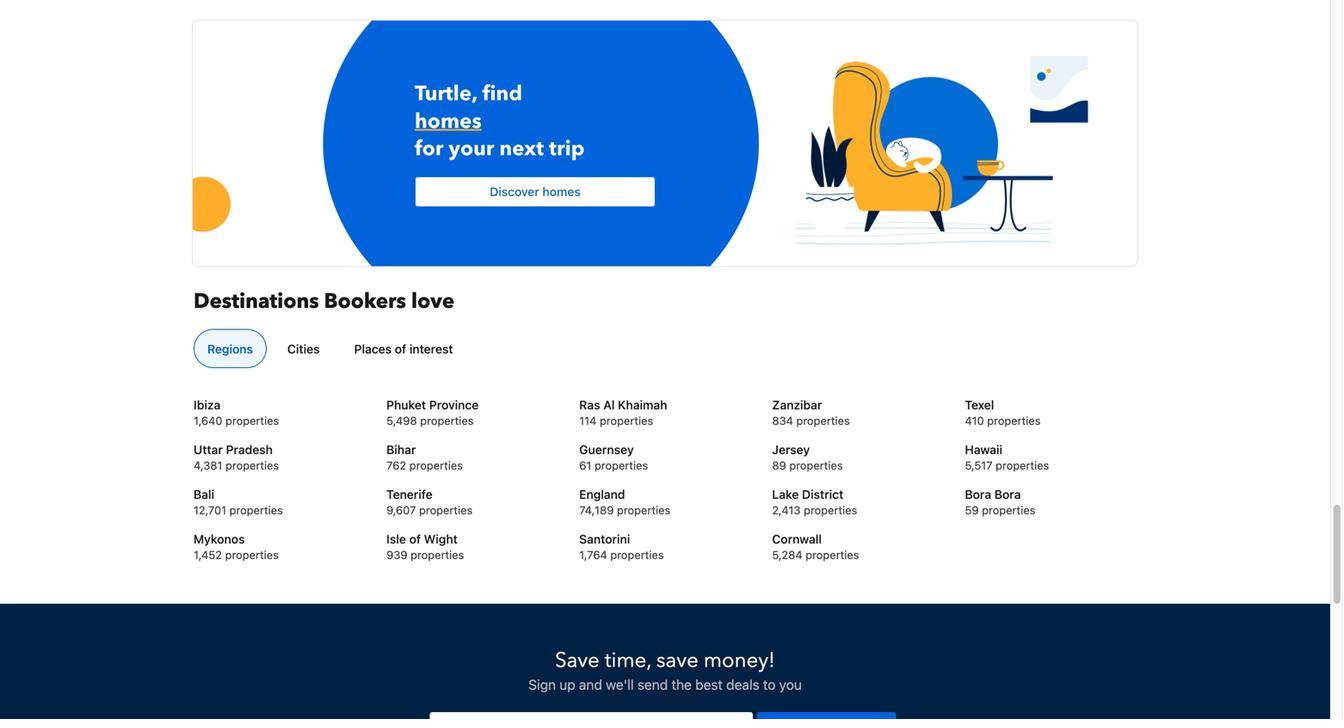 Task type: vqa. For each thing, say whether or not it's contained in the screenshot.
20 ft associated with Supernova
no



Task type: locate. For each thing, give the bounding box(es) containing it.
bihar link
[[386, 441, 558, 459]]

59
[[965, 504, 979, 517]]

properties up wight
[[419, 504, 473, 517]]

properties down 'khaimah'
[[600, 414, 653, 427]]

4,381
[[194, 459, 222, 472]]

texel link
[[965, 397, 1137, 414]]

properties inside ibiza 1,640 properties
[[226, 414, 279, 427]]

bali link
[[194, 486, 365, 503]]

isle of wight link
[[386, 531, 558, 548]]

5,498
[[386, 414, 417, 427]]

properties down wight
[[411, 549, 464, 561]]

ras al khaimah 114 properties
[[579, 398, 667, 427]]

properties down england link
[[617, 504, 671, 517]]

places of interest
[[354, 342, 453, 356]]

santorini link
[[579, 531, 751, 548]]

properties inside mykonos 1,452 properties
[[225, 549, 279, 561]]

9,607
[[386, 504, 416, 517]]

lake district link
[[772, 486, 944, 503]]

jersey link
[[772, 441, 944, 459]]

hawaii 5,517 properties
[[965, 443, 1049, 472]]

properties down district at the bottom right
[[804, 504, 857, 517]]

phuket
[[386, 398, 426, 412]]

uttar
[[194, 443, 223, 457]]

bora up 59
[[965, 487, 991, 502]]

ras al khaimah link
[[579, 397, 751, 414]]

turtle, find
[[415, 80, 522, 108]]

0 horizontal spatial homes
[[415, 107, 482, 135]]

santorini 1,764 properties
[[579, 532, 664, 561]]

tab list containing regions
[[187, 329, 1137, 369]]

properties down the hawaii link
[[996, 459, 1049, 472]]

homes
[[415, 107, 482, 135], [543, 185, 581, 199]]

properties down jersey
[[789, 459, 843, 472]]

sign
[[528, 677, 556, 693]]

properties down santorini link
[[610, 549, 664, 561]]

114
[[579, 414, 597, 427]]

bihar
[[386, 443, 416, 457]]

properties down cornwall link
[[806, 549, 859, 561]]

0 horizontal spatial bora
[[965, 487, 991, 502]]

properties inside bora bora 59 properties
[[982, 504, 1036, 517]]

interest
[[409, 342, 453, 356]]

properties up pradesh
[[226, 414, 279, 427]]

0 vertical spatial of
[[395, 342, 406, 356]]

england link
[[579, 486, 751, 503]]

zanzibar link
[[772, 397, 944, 414]]

1 horizontal spatial bora
[[995, 487, 1021, 502]]

of right places
[[395, 342, 406, 356]]

properties right 59
[[982, 504, 1036, 517]]

of right the isle
[[409, 532, 421, 546]]

destinations bookers love
[[194, 288, 454, 316]]

1,764
[[579, 549, 607, 561]]

properties down zanzibar
[[796, 414, 850, 427]]

properties inside bihar 762 properties
[[409, 459, 463, 472]]

5,517
[[965, 459, 993, 472]]

properties down mykonos link
[[225, 549, 279, 561]]

properties inside phuket province 5,498 properties
[[420, 414, 474, 427]]

tenerife link
[[386, 486, 558, 503]]

properties up tenerife 9,607 properties
[[409, 459, 463, 472]]

jersey 89 properties
[[772, 443, 843, 472]]

of inside places of interest button
[[395, 342, 406, 356]]

of for wight
[[409, 532, 421, 546]]

0 horizontal spatial of
[[395, 342, 406, 356]]

best
[[695, 677, 723, 693]]

cornwall link
[[772, 531, 944, 548]]

discover
[[490, 185, 539, 199]]

2,413
[[772, 504, 801, 517]]

time,
[[605, 647, 651, 675]]

properties inside tenerife 9,607 properties
[[419, 504, 473, 517]]

cornwall
[[772, 532, 822, 546]]

khaimah
[[618, 398, 667, 412]]

bali 12,701 properties
[[194, 487, 283, 517]]

jersey
[[772, 443, 810, 457]]

properties inside lake district 2,413 properties
[[804, 504, 857, 517]]

properties down guernsey
[[595, 459, 648, 472]]

12,701
[[194, 504, 226, 517]]

tab list
[[187, 329, 1137, 369]]

properties down pradesh
[[226, 459, 279, 472]]

hawaii link
[[965, 441, 1137, 459]]

of for interest
[[395, 342, 406, 356]]

1 vertical spatial homes
[[543, 185, 581, 199]]

up
[[560, 677, 575, 693]]

guernsey link
[[579, 441, 751, 459]]

regions button
[[194, 329, 267, 368]]

uttar pradesh link
[[194, 441, 365, 459]]

properties up hawaii 5,517 properties
[[987, 414, 1041, 427]]

discover homes
[[490, 185, 581, 199]]

1 horizontal spatial of
[[409, 532, 421, 546]]

410
[[965, 414, 984, 427]]

properties inside uttar pradesh 4,381 properties
[[226, 459, 279, 472]]

939
[[386, 549, 408, 561]]

turtle,
[[415, 80, 477, 108]]

1 bora from the left
[[965, 487, 991, 502]]

of inside the isle of wight 939 properties
[[409, 532, 421, 546]]

bora down hawaii 5,517 properties
[[995, 487, 1021, 502]]

1 vertical spatial of
[[409, 532, 421, 546]]

hawaii
[[965, 443, 1003, 457]]

Your email address email field
[[430, 712, 753, 719]]

properties down the province
[[420, 414, 474, 427]]

phuket province link
[[386, 397, 558, 414]]

properties down bali link
[[229, 504, 283, 517]]

bora
[[965, 487, 991, 502], [995, 487, 1021, 502]]

0 vertical spatial homes
[[415, 107, 482, 135]]

mykonos 1,452 properties
[[194, 532, 279, 561]]

to
[[763, 677, 776, 693]]



Task type: describe. For each thing, give the bounding box(es) containing it.
zanzibar
[[772, 398, 822, 412]]

1,640
[[194, 414, 222, 427]]

santorini
[[579, 532, 630, 546]]

find
[[482, 80, 522, 108]]

deals
[[726, 677, 760, 693]]

the
[[672, 677, 692, 693]]

properties inside cornwall 5,284 properties
[[806, 549, 859, 561]]

834
[[772, 414, 793, 427]]

your
[[449, 135, 494, 163]]

cities
[[287, 342, 320, 356]]

al
[[603, 398, 615, 412]]

regions
[[207, 342, 253, 356]]

love
[[411, 288, 454, 316]]

bihar 762 properties
[[386, 443, 463, 472]]

texel
[[965, 398, 994, 412]]

you
[[779, 677, 802, 693]]

762
[[386, 459, 406, 472]]

england 74,189 properties
[[579, 487, 671, 517]]

1 horizontal spatial homes
[[543, 185, 581, 199]]

properties inside jersey 89 properties
[[789, 459, 843, 472]]

uttar pradesh 4,381 properties
[[194, 443, 279, 472]]

for
[[415, 135, 444, 163]]

1,452
[[194, 549, 222, 561]]

zanzibar 834 properties
[[772, 398, 850, 427]]

places
[[354, 342, 392, 356]]

we'll
[[606, 677, 634, 693]]

bora bora link
[[965, 486, 1137, 503]]

money!
[[704, 647, 775, 675]]

mykonos
[[194, 532, 245, 546]]

isle of wight 939 properties
[[386, 532, 464, 561]]

pradesh
[[226, 443, 273, 457]]

places of interest button
[[340, 329, 467, 368]]

ibiza 1,640 properties
[[194, 398, 279, 427]]

send
[[637, 677, 668, 693]]

5,284
[[772, 549, 803, 561]]

tenerife
[[386, 487, 433, 502]]

74,189
[[579, 504, 614, 517]]

bali
[[194, 487, 214, 502]]

for your next trip
[[415, 135, 585, 163]]

wight
[[424, 532, 458, 546]]

guernsey 61 properties
[[579, 443, 648, 472]]

89
[[772, 459, 786, 472]]

cornwall 5,284 properties
[[772, 532, 859, 561]]

properties inside hawaii 5,517 properties
[[996, 459, 1049, 472]]

bookers
[[324, 288, 406, 316]]

texel 410 properties
[[965, 398, 1041, 427]]

save
[[555, 647, 600, 675]]

trip
[[549, 135, 585, 163]]

properties inside texel 410 properties
[[987, 414, 1041, 427]]

ibiza link
[[194, 397, 365, 414]]

lake
[[772, 487, 799, 502]]

properties inside the santorini 1,764 properties
[[610, 549, 664, 561]]

and
[[579, 677, 602, 693]]

properties inside "bali 12,701 properties"
[[229, 504, 283, 517]]

england
[[579, 487, 625, 502]]

save time, save money! sign up and we'll send the best deals to you
[[528, 647, 802, 693]]

save
[[656, 647, 699, 675]]

mykonos link
[[194, 531, 365, 548]]

next
[[499, 135, 544, 163]]

properties inside guernsey 61 properties
[[595, 459, 648, 472]]

lake district 2,413 properties
[[772, 487, 857, 517]]

properties inside ras al khaimah 114 properties
[[600, 414, 653, 427]]

properties inside england 74,189 properties
[[617, 504, 671, 517]]

guernsey
[[579, 443, 634, 457]]

properties inside zanzibar 834 properties
[[796, 414, 850, 427]]

properties inside the isle of wight 939 properties
[[411, 549, 464, 561]]

destinations
[[194, 288, 319, 316]]

bora bora 59 properties
[[965, 487, 1036, 517]]

2 bora from the left
[[995, 487, 1021, 502]]

ras
[[579, 398, 600, 412]]

cities button
[[274, 329, 334, 368]]

district
[[802, 487, 844, 502]]

ibiza
[[194, 398, 221, 412]]



